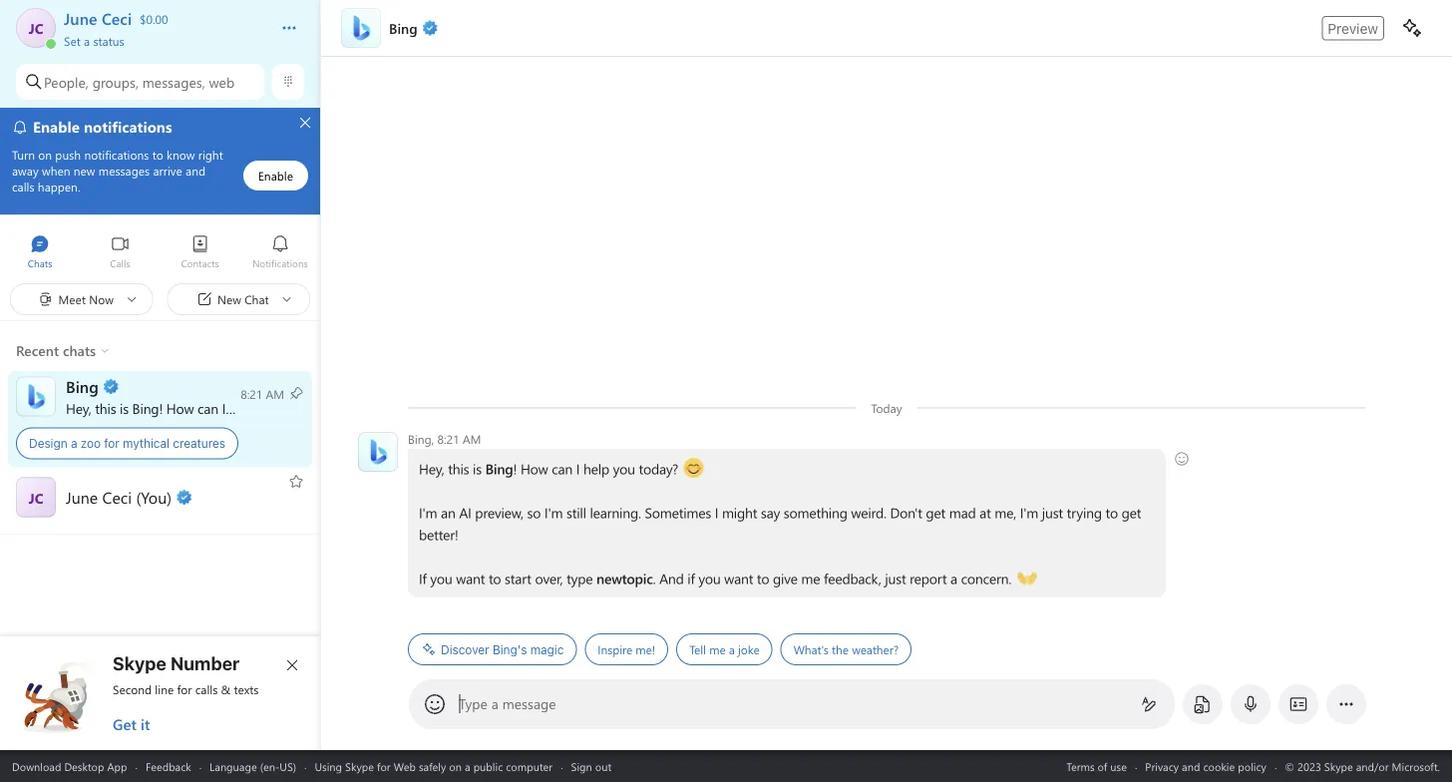 Task type: vqa. For each thing, say whether or not it's contained in the screenshot.
the "At the gym" Button at top left
no



Task type: locate. For each thing, give the bounding box(es) containing it.
is down am
[[473, 459, 482, 478]]

for inside the skype number "element"
[[177, 681, 192, 697]]

want left give
[[724, 569, 754, 588]]

me!
[[636, 642, 656, 657]]

1 vertical spatial can
[[552, 459, 573, 478]]

privacy
[[1146, 759, 1179, 774]]

0 horizontal spatial for
[[104, 436, 120, 450]]

don't
[[890, 503, 923, 522]]

set
[[64, 32, 81, 48]]

0 vertical spatial for
[[104, 436, 120, 450]]

! up mythical
[[159, 399, 163, 418]]

1 vertical spatial !
[[513, 459, 517, 478]]

1 vertical spatial bing
[[485, 459, 513, 478]]

1 horizontal spatial help
[[584, 459, 610, 478]]

feedback link
[[146, 759, 191, 774]]

i left might
[[715, 503, 719, 522]]

1 vertical spatial for
[[177, 681, 192, 697]]

how up creatures
[[166, 399, 194, 418]]

use
[[1111, 759, 1127, 774]]

i up creatures
[[222, 399, 226, 418]]

get right trying
[[1122, 503, 1142, 522]]

to right trying
[[1106, 503, 1118, 522]]

1 horizontal spatial i
[[576, 459, 580, 478]]

0 vertical spatial i
[[222, 399, 226, 418]]

2 vertical spatial for
[[377, 759, 391, 774]]

and
[[660, 569, 684, 588]]

just inside i'm an ai preview, so i'm still learning. sometimes i might say something weird. don't get mad at me, i'm just trying to get better! if you want to start over, type
[[1042, 503, 1063, 522]]

i up the still
[[576, 459, 580, 478]]

0 vertical spatial help
[[229, 399, 255, 418]]

for right line
[[177, 681, 192, 697]]

1 vertical spatial skype
[[345, 759, 374, 774]]

to
[[1106, 503, 1118, 522], [489, 569, 501, 588], [757, 569, 770, 588]]

language (en-us) link
[[210, 759, 296, 774]]

am
[[463, 431, 481, 447]]

0 horizontal spatial help
[[229, 399, 255, 418]]

2 horizontal spatial i
[[715, 503, 719, 522]]

privacy and cookie policy
[[1146, 759, 1267, 774]]

feedback
[[146, 759, 191, 774]]

preview,
[[475, 503, 524, 522]]

0 horizontal spatial !
[[159, 399, 163, 418]]

just left trying
[[1042, 503, 1063, 522]]

1 horizontal spatial bing
[[485, 459, 513, 478]]

0 horizontal spatial to
[[489, 569, 501, 588]]

2 vertical spatial i
[[715, 503, 719, 522]]

safely
[[419, 759, 446, 774]]

download desktop app link
[[12, 759, 127, 774]]

1 horizontal spatial get
[[1122, 503, 1142, 522]]

0 vertical spatial just
[[1042, 503, 1063, 522]]

how up 'so'
[[521, 459, 548, 478]]

2 i'm from the left
[[545, 503, 563, 522]]

2 horizontal spatial for
[[377, 759, 391, 774]]

8:21
[[438, 431, 459, 447]]

trying
[[1067, 503, 1102, 522]]

0 vertical spatial today?
[[285, 399, 324, 418]]

1 vertical spatial me
[[709, 642, 726, 657]]

i inside i'm an ai preview, so i'm still learning. sometimes i might say something weird. don't get mad at me, i'm just trying to get better! if you want to start over, type
[[715, 503, 719, 522]]

1 horizontal spatial !
[[513, 459, 517, 478]]

0 vertical spatial this
[[95, 399, 116, 418]]

a right set in the left of the page
[[84, 32, 90, 48]]

you
[[259, 399, 281, 418], [613, 459, 635, 478], [430, 569, 453, 588], [699, 569, 721, 588]]

2 get from the left
[[1122, 503, 1142, 522]]

1 vertical spatial is
[[473, 459, 482, 478]]

better!
[[419, 525, 459, 544]]

1 vertical spatial i
[[576, 459, 580, 478]]

1 vertical spatial just
[[885, 569, 906, 588]]

0 vertical spatial hey,
[[66, 399, 91, 418]]

me,
[[995, 503, 1017, 522]]

1 horizontal spatial want
[[724, 569, 754, 588]]

privacy and cookie policy link
[[1146, 759, 1267, 774]]

i'm right me, at bottom
[[1020, 503, 1039, 522]]

2 horizontal spatial i'm
[[1020, 503, 1039, 522]]

this down 8:21
[[448, 459, 469, 478]]

1 horizontal spatial for
[[177, 681, 192, 697]]

set a status button
[[64, 28, 261, 48]]

(en-
[[260, 759, 280, 774]]

0 horizontal spatial get
[[926, 503, 946, 522]]

1 horizontal spatial how
[[521, 459, 548, 478]]

a right type
[[492, 694, 499, 713]]

you inside i'm an ai preview, so i'm still learning. sometimes i might say something weird. don't get mad at me, i'm just trying to get better! if you want to start over, type
[[430, 569, 453, 588]]

0 horizontal spatial hey,
[[66, 399, 91, 418]]

sometimes
[[645, 503, 711, 522]]

0 horizontal spatial i'm
[[419, 503, 437, 522]]

1 vertical spatial this
[[448, 459, 469, 478]]

1 vertical spatial today?
[[639, 459, 678, 478]]

a right the on
[[465, 759, 471, 774]]

discover bing's magic
[[441, 643, 564, 656]]

1 horizontal spatial can
[[552, 459, 573, 478]]

for for using skype for web safely on a public computer
[[377, 759, 391, 774]]

skype
[[113, 652, 166, 674], [345, 759, 374, 774]]

a right report
[[951, 569, 958, 588]]

can up the still
[[552, 459, 573, 478]]

! up 'preview,'
[[513, 459, 517, 478]]

i'm right 'so'
[[545, 503, 563, 522]]

1 horizontal spatial hey,
[[419, 459, 445, 478]]

groups,
[[92, 73, 139, 91]]

still
[[567, 503, 586, 522]]

i'm left an
[[419, 503, 437, 522]]

1 horizontal spatial hey, this is bing ! how can i help you today?
[[419, 459, 682, 478]]

messages,
[[142, 73, 205, 91]]

skype right using
[[345, 759, 374, 774]]

skype inside "element"
[[113, 652, 166, 674]]

can
[[198, 399, 219, 418], [552, 459, 573, 478]]

0 horizontal spatial me
[[709, 642, 726, 657]]

how
[[166, 399, 194, 418], [521, 459, 548, 478]]

web
[[394, 759, 416, 774]]

i'm
[[419, 503, 437, 522], [545, 503, 563, 522], [1020, 503, 1039, 522]]

weird.
[[851, 503, 887, 522]]

1 horizontal spatial i'm
[[545, 503, 563, 522]]

tell
[[690, 642, 706, 657]]

zoo
[[81, 436, 101, 450]]

hey, this is bing ! how can i help you today? up 'so'
[[419, 459, 682, 478]]

to left give
[[757, 569, 770, 588]]

0 vertical spatial hey, this is bing ! how can i help you today?
[[66, 399, 328, 418]]

using skype for web safely on a public computer link
[[315, 759, 553, 774]]

hey, this is bing ! how can i help you today? up creatures
[[66, 399, 328, 418]]

0 vertical spatial me
[[802, 569, 820, 588]]

0 vertical spatial bing
[[132, 399, 159, 418]]

second
[[113, 681, 152, 697]]

just left report
[[885, 569, 906, 588]]

0 horizontal spatial skype
[[113, 652, 166, 674]]

download desktop app
[[12, 759, 127, 774]]

bing up 'preview,'
[[485, 459, 513, 478]]

texts
[[234, 681, 259, 697]]

this up zoo
[[95, 399, 116, 418]]

0 horizontal spatial want
[[456, 569, 485, 588]]

1 vertical spatial hey, this is bing ! how can i help you today?
[[419, 459, 682, 478]]

0 vertical spatial skype
[[113, 652, 166, 674]]

and
[[1182, 759, 1201, 774]]

0 horizontal spatial this
[[95, 399, 116, 418]]

type a message
[[459, 694, 556, 713]]

1 horizontal spatial today?
[[639, 459, 678, 478]]

weather?
[[852, 642, 899, 657]]

me right tell
[[709, 642, 726, 657]]

get left 'mad'
[[926, 503, 946, 522]]

tab list
[[0, 225, 320, 280]]

want inside i'm an ai preview, so i'm still learning. sometimes i might say something weird. don't get mad at me, i'm just trying to get better! if you want to start over, type
[[456, 569, 485, 588]]

number
[[171, 652, 240, 674]]

terms
[[1067, 759, 1095, 774]]

start
[[505, 569, 532, 588]]

me right give
[[802, 569, 820, 588]]

bing up mythical
[[132, 399, 159, 418]]

ai
[[459, 503, 472, 522]]

0 vertical spatial !
[[159, 399, 163, 418]]

1 want from the left
[[456, 569, 485, 588]]

for left web
[[377, 759, 391, 774]]

report
[[910, 569, 947, 588]]

me
[[802, 569, 820, 588], [709, 642, 726, 657]]

is up "design a zoo for mythical creatures"
[[120, 399, 129, 418]]

hey, down bing,
[[419, 459, 445, 478]]

is
[[120, 399, 129, 418], [473, 459, 482, 478]]

i
[[222, 399, 226, 418], [576, 459, 580, 478], [715, 503, 719, 522]]

public
[[474, 759, 503, 774]]

0 horizontal spatial can
[[198, 399, 219, 418]]

0 horizontal spatial bing
[[132, 399, 159, 418]]

1 horizontal spatial just
[[1042, 503, 1063, 522]]

second line for calls & texts
[[113, 681, 259, 697]]

0 vertical spatial how
[[166, 399, 194, 418]]

!
[[159, 399, 163, 418], [513, 459, 517, 478]]

Type a message text field
[[459, 694, 1125, 715]]

mad
[[950, 503, 976, 522]]

just
[[1042, 503, 1063, 522], [885, 569, 906, 588]]

hey, up zoo
[[66, 399, 91, 418]]

help
[[229, 399, 255, 418], [584, 459, 610, 478]]

0 horizontal spatial hey, this is bing ! how can i help you today?
[[66, 399, 328, 418]]

download
[[12, 759, 61, 774]]

0 horizontal spatial i
[[222, 399, 226, 418]]

to left start
[[489, 569, 501, 588]]

newtopic
[[597, 569, 653, 588]]

skype up second
[[113, 652, 166, 674]]

cookie
[[1204, 759, 1235, 774]]

design a zoo for mythical creatures
[[29, 436, 225, 450]]

can up creatures
[[198, 399, 219, 418]]

language
[[210, 759, 257, 774]]

for right zoo
[[104, 436, 120, 450]]

want left start
[[456, 569, 485, 588]]

0 horizontal spatial is
[[120, 399, 129, 418]]



Task type: describe. For each thing, give the bounding box(es) containing it.
the
[[832, 642, 849, 657]]

computer
[[506, 759, 553, 774]]

design
[[29, 436, 67, 450]]

0 horizontal spatial today?
[[285, 399, 324, 418]]

terms of use
[[1067, 759, 1127, 774]]

1 vertical spatial hey,
[[419, 459, 445, 478]]

line
[[155, 681, 174, 697]]

joke
[[738, 642, 760, 657]]

type
[[567, 569, 593, 588]]

creatures
[[173, 436, 225, 450]]

bing's
[[493, 643, 527, 656]]

using
[[315, 759, 342, 774]]

2 want from the left
[[724, 569, 754, 588]]

at
[[980, 503, 991, 522]]

tell me a joke button
[[677, 634, 773, 665]]

out
[[595, 759, 612, 774]]

what's the weather? button
[[781, 634, 912, 665]]

0 horizontal spatial just
[[885, 569, 906, 588]]

inspire me! button
[[585, 634, 669, 665]]

&
[[221, 681, 231, 697]]

.
[[653, 569, 656, 588]]

skype number element
[[17, 652, 304, 734]]

if
[[688, 569, 695, 588]]

learning.
[[590, 503, 641, 522]]

(openhands)
[[1017, 568, 1092, 586]]

something
[[784, 503, 848, 522]]

web
[[209, 73, 235, 91]]

newtopic . and if you want to give me feedback, just report a concern.
[[597, 569, 1015, 588]]

discover
[[441, 643, 489, 656]]

3 i'm from the left
[[1020, 503, 1039, 522]]

of
[[1098, 759, 1108, 774]]

over,
[[535, 569, 563, 588]]

set a status
[[64, 32, 124, 48]]

bing,
[[408, 431, 434, 447]]

app
[[107, 759, 127, 774]]

0 horizontal spatial how
[[166, 399, 194, 418]]

bing, 8:21 am
[[408, 431, 481, 447]]

tell me a joke
[[690, 642, 760, 657]]

me inside button
[[709, 642, 726, 657]]

calls
[[195, 681, 218, 697]]

i'm an ai preview, so i'm still learning. sometimes i might say something weird. don't get mad at me, i'm just trying to get better! if you want to start over, type
[[419, 503, 1145, 588]]

1 i'm from the left
[[419, 503, 437, 522]]

1 horizontal spatial this
[[448, 459, 469, 478]]

using skype for web safely on a public computer
[[315, 759, 553, 774]]

people, groups, messages, web button
[[16, 64, 264, 100]]

sign out link
[[571, 759, 612, 774]]

on
[[449, 759, 462, 774]]

1 vertical spatial help
[[584, 459, 610, 478]]

skype number
[[113, 652, 240, 674]]

0 vertical spatial is
[[120, 399, 129, 418]]

1 horizontal spatial to
[[757, 569, 770, 588]]

what's
[[794, 642, 829, 657]]

1 horizontal spatial is
[[473, 459, 482, 478]]

give
[[773, 569, 798, 588]]

get it
[[113, 714, 150, 734]]

message
[[503, 694, 556, 713]]

sign
[[571, 759, 592, 774]]

concern.
[[961, 569, 1012, 588]]

1 horizontal spatial me
[[802, 569, 820, 588]]

2 horizontal spatial to
[[1106, 503, 1118, 522]]

desktop
[[64, 759, 104, 774]]

get
[[113, 714, 137, 734]]

1 vertical spatial how
[[521, 459, 548, 478]]

if
[[419, 569, 427, 588]]

what's the weather?
[[794, 642, 899, 657]]

language (en-us)
[[210, 759, 296, 774]]

us)
[[280, 759, 296, 774]]

people, groups, messages, web
[[44, 73, 235, 91]]

terms of use link
[[1067, 759, 1127, 774]]

might
[[722, 503, 758, 522]]

(smileeyes)
[[684, 458, 750, 476]]

feedback,
[[824, 569, 882, 588]]

1 get from the left
[[926, 503, 946, 522]]

magic
[[530, 643, 564, 656]]

mythical
[[123, 436, 170, 450]]

it
[[141, 714, 150, 734]]

sign out
[[571, 759, 612, 774]]

a left zoo
[[71, 436, 77, 450]]

an
[[441, 503, 456, 522]]

preview
[[1328, 20, 1379, 36]]

1 horizontal spatial skype
[[345, 759, 374, 774]]

0 vertical spatial can
[[198, 399, 219, 418]]

inspire
[[598, 642, 633, 657]]

status
[[93, 32, 124, 48]]

a left joke
[[729, 642, 735, 657]]

for for second line for calls & texts
[[177, 681, 192, 697]]

policy
[[1238, 759, 1267, 774]]

so
[[527, 503, 541, 522]]

people,
[[44, 73, 89, 91]]



